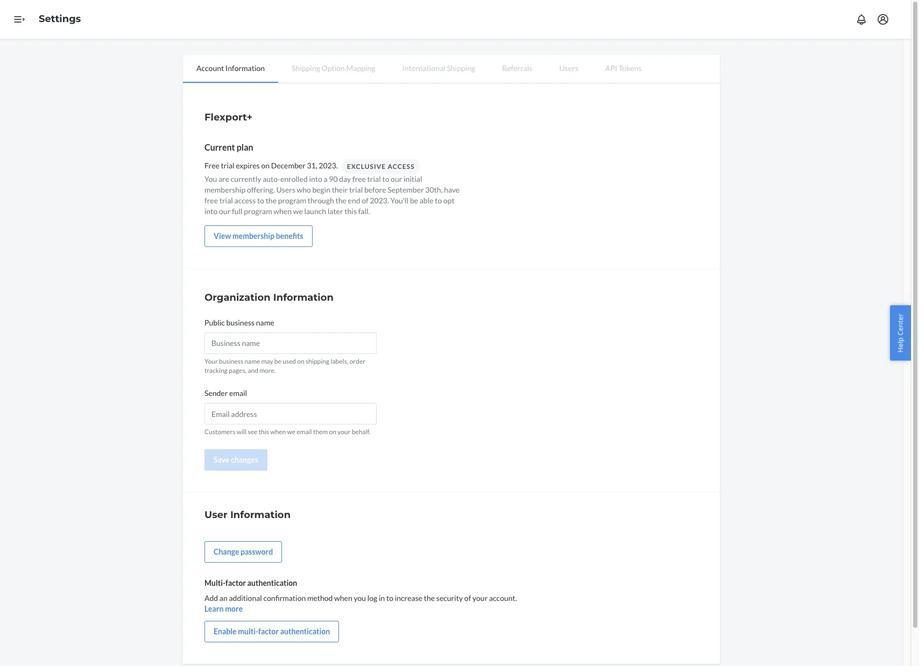 Task type: describe. For each thing, give the bounding box(es) containing it.
to down offering.
[[257, 196, 264, 205]]

0 horizontal spatial 2023.
[[319, 161, 338, 170]]

day
[[339, 174, 351, 183]]

public business name
[[204, 318, 274, 327]]

api tokens tab
[[592, 55, 655, 82]]

customers will see this when we email them on your behalf.
[[204, 428, 370, 436]]

view membership benefits link
[[204, 225, 312, 247]]

this inside you are currently auto-enrolled into a 90 day free trial to our initial membership offering. users who begin their trial before september 30th, have free trial access to the program through the end of 2023. you'll be able to opt into our full program when we launch later this fall.
[[345, 207, 357, 216]]

90
[[329, 174, 338, 183]]

your business name may be used on shipping labels, order tracking pages, and more.
[[204, 357, 365, 375]]

auto-
[[263, 174, 280, 183]]

trial up before
[[367, 174, 381, 183]]

add
[[204, 594, 218, 603]]

view membership benefits
[[214, 231, 303, 241]]

exclusive
[[347, 162, 386, 170]]

0 horizontal spatial our
[[219, 207, 230, 216]]

on inside your business name may be used on shipping labels, order tracking pages, and more.
[[297, 357, 304, 365]]

option
[[322, 63, 345, 73]]

trial up are
[[221, 161, 234, 170]]

more
[[225, 604, 243, 614]]

current plan
[[204, 142, 253, 152]]

may
[[261, 357, 273, 365]]

be inside you are currently auto-enrolled into a 90 day free trial to our initial membership offering. users who begin their trial before september 30th, have free trial access to the program through the end of 2023. you'll be able to opt into our full program when we launch later this fall.
[[410, 196, 418, 205]]

organization information
[[204, 292, 334, 303]]

you
[[354, 594, 366, 603]]

trial up end
[[349, 185, 363, 194]]

access
[[234, 196, 256, 205]]

of inside you are currently auto-enrolled into a 90 day free trial to our initial membership offering. users who begin their trial before september 30th, have free trial access to the program through the end of 2023. you'll be able to opt into our full program when we launch later this fall.
[[362, 196, 368, 205]]

add an additional confirmation method when you log in to increase the security of your account. learn more
[[204, 594, 517, 614]]

see
[[248, 428, 257, 436]]

launch
[[304, 207, 326, 216]]

them
[[313, 428, 328, 436]]

save changes button
[[204, 450, 267, 471]]

user information
[[204, 509, 291, 521]]

customers
[[204, 428, 235, 436]]

information for account information
[[225, 63, 265, 73]]

an
[[219, 594, 227, 603]]

you'll
[[390, 196, 409, 205]]

account.
[[489, 594, 517, 603]]

account information
[[196, 63, 265, 73]]

mapping
[[346, 63, 375, 73]]

enable multi-factor authentication button
[[204, 621, 339, 643]]

full
[[232, 207, 243, 216]]

membership inside button
[[232, 231, 274, 241]]

flexport+
[[204, 111, 253, 123]]

0 horizontal spatial your
[[337, 428, 351, 436]]

0 horizontal spatial on
[[261, 161, 270, 170]]

account
[[196, 63, 224, 73]]

users tab
[[546, 55, 592, 82]]

shipping inside tab
[[447, 63, 475, 73]]

access
[[388, 162, 415, 170]]

used
[[283, 357, 296, 365]]

shipping option mapping
[[292, 63, 375, 73]]

view membership benefits button
[[204, 225, 312, 247]]

authentication inside button
[[280, 627, 330, 636]]

order
[[350, 357, 365, 365]]

be inside your business name may be used on shipping labels, order tracking pages, and more.
[[274, 357, 281, 365]]

multi-
[[204, 579, 225, 588]]

change password
[[214, 547, 273, 557]]

information for organization information
[[273, 292, 334, 303]]

security
[[436, 594, 463, 603]]

in
[[379, 594, 385, 603]]

method
[[307, 594, 333, 603]]

international shipping
[[402, 63, 475, 73]]

free
[[204, 161, 219, 170]]

1 vertical spatial when
[[270, 428, 286, 436]]

have
[[444, 185, 460, 194]]

users inside you are currently auto-enrolled into a 90 day free trial to our initial membership offering. users who begin their trial before september 30th, have free trial access to the program through the end of 2023. you'll be able to opt into our full program when we launch later this fall.
[[276, 185, 295, 194]]

tracking
[[204, 367, 228, 375]]

begin
[[312, 185, 330, 194]]

to down exclusive access
[[382, 174, 389, 183]]

change
[[214, 547, 239, 557]]

center
[[896, 314, 905, 336]]

the inside add an additional confirmation method when you log in to increase the security of your account. learn more
[[424, 594, 435, 603]]

1 horizontal spatial email
[[297, 428, 312, 436]]

will
[[237, 428, 247, 436]]

public
[[204, 318, 225, 327]]

of inside add an additional confirmation method when you log in to increase the security of your account. learn more
[[464, 594, 471, 603]]

save
[[214, 455, 229, 465]]

api
[[605, 63, 617, 73]]

behalf.
[[352, 428, 370, 436]]

we inside you are currently auto-enrolled into a 90 day free trial to our initial membership offering. users who begin their trial before september 30th, have free trial access to the program through the end of 2023. you'll be able to opt into our full program when we launch later this fall.
[[293, 207, 303, 216]]

multi-factor authentication
[[204, 579, 297, 588]]

september
[[388, 185, 424, 194]]

fall.
[[358, 207, 370, 216]]

expires
[[236, 161, 260, 170]]

international
[[402, 63, 445, 73]]

settings link
[[39, 13, 81, 25]]

0 vertical spatial factor
[[225, 579, 246, 588]]

open account menu image
[[877, 13, 889, 26]]

when inside you are currently auto-enrolled into a 90 day free trial to our initial membership offering. users who begin their trial before september 30th, have free trial access to the program through the end of 2023. you'll be able to opt into our full program when we launch later this fall.
[[274, 207, 292, 216]]

0 horizontal spatial free
[[204, 196, 218, 205]]

end
[[348, 196, 360, 205]]

changes
[[231, 455, 258, 465]]

referrals
[[502, 63, 532, 73]]

save changes
[[214, 455, 258, 465]]

learn more button
[[204, 604, 243, 615]]

1 horizontal spatial the
[[336, 196, 346, 205]]

your
[[204, 357, 218, 365]]

current
[[204, 142, 235, 152]]

a
[[324, 174, 328, 183]]

1 horizontal spatial our
[[391, 174, 402, 183]]

benefits
[[276, 231, 303, 241]]

help center button
[[890, 305, 911, 361]]



Task type: vqa. For each thing, say whether or not it's contained in the screenshot.
Feedback on the left of page
no



Task type: locate. For each thing, give the bounding box(es) containing it.
1 horizontal spatial free
[[352, 174, 366, 183]]

membership down full
[[232, 231, 274, 241]]

1 horizontal spatial of
[[464, 594, 471, 603]]

2023.
[[319, 161, 338, 170], [370, 196, 389, 205]]

additional
[[229, 594, 262, 603]]

learn
[[204, 604, 224, 614]]

1 vertical spatial name
[[245, 357, 260, 365]]

to left opt
[[435, 196, 442, 205]]

users left api
[[559, 63, 578, 73]]

international shipping tab
[[389, 55, 489, 82]]

factor
[[225, 579, 246, 588], [258, 627, 279, 636]]

email right sender
[[229, 389, 247, 398]]

be right may
[[274, 357, 281, 365]]

help
[[896, 337, 905, 353]]

0 horizontal spatial into
[[204, 207, 218, 216]]

your left account.
[[472, 594, 488, 603]]

our left full
[[219, 207, 230, 216]]

trial up full
[[219, 196, 233, 205]]

0 horizontal spatial of
[[362, 196, 368, 205]]

who
[[297, 185, 311, 194]]

our
[[391, 174, 402, 183], [219, 207, 230, 216]]

you
[[204, 174, 217, 183]]

0 vertical spatial authentication
[[247, 579, 297, 588]]

your inside add an additional confirmation method when you log in to increase the security of your account. learn more
[[472, 594, 488, 603]]

be
[[410, 196, 418, 205], [274, 357, 281, 365]]

membership
[[204, 185, 246, 194], [232, 231, 274, 241]]

0 horizontal spatial program
[[244, 207, 272, 216]]

and
[[248, 367, 258, 375]]

1 horizontal spatial factor
[[258, 627, 279, 636]]

sender email
[[204, 389, 247, 398]]

2 horizontal spatial the
[[424, 594, 435, 603]]

program down "who"
[[278, 196, 306, 205]]

1 vertical spatial our
[[219, 207, 230, 216]]

0 horizontal spatial shipping
[[292, 63, 320, 73]]

1 vertical spatial be
[[274, 357, 281, 365]]

0 horizontal spatial this
[[259, 428, 269, 436]]

information for user information
[[230, 509, 291, 521]]

the left security
[[424, 594, 435, 603]]

users
[[559, 63, 578, 73], [276, 185, 295, 194]]

0 vertical spatial program
[[278, 196, 306, 205]]

0 horizontal spatial the
[[266, 196, 277, 205]]

shipping option mapping tab
[[278, 55, 389, 82]]

0 vertical spatial membership
[[204, 185, 246, 194]]

1 horizontal spatial on
[[297, 357, 304, 365]]

1 vertical spatial this
[[259, 428, 269, 436]]

shipping
[[292, 63, 320, 73], [447, 63, 475, 73]]

settings
[[39, 13, 81, 25]]

labels,
[[331, 357, 348, 365]]

0 vertical spatial when
[[274, 207, 292, 216]]

the
[[266, 196, 277, 205], [336, 196, 346, 205], [424, 594, 435, 603]]

membership inside you are currently auto-enrolled into a 90 day free trial to our initial membership offering. users who begin their trial before september 30th, have free trial access to the program through the end of 2023. you'll be able to opt into our full program when we launch later this fall.
[[204, 185, 246, 194]]

business inside your business name may be used on shipping labels, order tracking pages, and more.
[[219, 357, 243, 365]]

1 horizontal spatial program
[[278, 196, 306, 205]]

on right them
[[329, 428, 336, 436]]

name for public business name
[[256, 318, 274, 327]]

1 horizontal spatial shipping
[[447, 63, 475, 73]]

into left the a
[[309, 174, 322, 183]]

initial
[[404, 174, 422, 183]]

authentication down method
[[280, 627, 330, 636]]

1 vertical spatial membership
[[232, 231, 274, 241]]

business down organization
[[226, 318, 255, 327]]

more.
[[259, 367, 276, 375]]

tab list containing account information
[[183, 55, 720, 83]]

when inside add an additional confirmation method when you log in to increase the security of your account. learn more
[[334, 594, 352, 603]]

information right account in the top of the page
[[225, 63, 265, 73]]

your left behalf.
[[337, 428, 351, 436]]

1 vertical spatial email
[[297, 428, 312, 436]]

2023. inside you are currently auto-enrolled into a 90 day free trial to our initial membership offering. users who begin their trial before september 30th, have free trial access to the program through the end of 2023. you'll be able to opt into our full program when we launch later this fall.
[[370, 196, 389, 205]]

program down access
[[244, 207, 272, 216]]

business for your
[[219, 357, 243, 365]]

you are currently auto-enrolled into a 90 day free trial to our initial membership offering. users who begin their trial before september 30th, have free trial access to the program through the end of 2023. you'll be able to opt into our full program when we launch later this fall.
[[204, 174, 460, 216]]

0 vertical spatial on
[[261, 161, 270, 170]]

this down end
[[345, 207, 357, 216]]

offering.
[[247, 185, 275, 194]]

0 horizontal spatial email
[[229, 389, 247, 398]]

password
[[241, 547, 273, 557]]

0 vertical spatial be
[[410, 196, 418, 205]]

name
[[256, 318, 274, 327], [245, 357, 260, 365]]

2 vertical spatial information
[[230, 509, 291, 521]]

plan
[[237, 142, 253, 152]]

1 vertical spatial users
[[276, 185, 295, 194]]

0 horizontal spatial users
[[276, 185, 295, 194]]

0 vertical spatial of
[[362, 196, 368, 205]]

30th,
[[425, 185, 443, 194]]

later
[[328, 207, 343, 216]]

api tokens
[[605, 63, 642, 73]]

1 vertical spatial factor
[[258, 627, 279, 636]]

2 vertical spatial on
[[329, 428, 336, 436]]

on up auto-
[[261, 161, 270, 170]]

open navigation image
[[13, 13, 26, 26]]

1 horizontal spatial into
[[309, 174, 322, 183]]

before
[[364, 185, 386, 194]]

of up fall.
[[362, 196, 368, 205]]

31,
[[307, 161, 317, 170]]

trial
[[221, 161, 234, 170], [367, 174, 381, 183], [349, 185, 363, 194], [219, 196, 233, 205]]

this right the 'see'
[[259, 428, 269, 436]]

currently
[[231, 174, 261, 183]]

1 vertical spatial on
[[297, 357, 304, 365]]

membership down are
[[204, 185, 246, 194]]

2 horizontal spatial on
[[329, 428, 336, 436]]

Email address text field
[[204, 403, 377, 425]]

business up pages,
[[219, 357, 243, 365]]

are
[[218, 174, 229, 183]]

into left full
[[204, 207, 218, 216]]

factor up additional
[[225, 579, 246, 588]]

authentication
[[247, 579, 297, 588], [280, 627, 330, 636]]

Business name text field
[[204, 333, 377, 354]]

2023. up the a
[[319, 161, 338, 170]]

factor down the confirmation
[[258, 627, 279, 636]]

1 vertical spatial free
[[204, 196, 218, 205]]

referrals tab
[[489, 55, 546, 82]]

0 vertical spatial into
[[309, 174, 322, 183]]

information up business name text box on the left
[[273, 292, 334, 303]]

name for your business name may be used on shipping labels, order tracking pages, and more.
[[245, 357, 260, 365]]

shipping left option
[[292, 63, 320, 73]]

user
[[204, 509, 228, 521]]

we left launch
[[293, 207, 303, 216]]

1 vertical spatial authentication
[[280, 627, 330, 636]]

open notifications image
[[855, 13, 868, 26]]

when
[[274, 207, 292, 216], [270, 428, 286, 436], [334, 594, 352, 603]]

on right used
[[297, 357, 304, 365]]

0 vertical spatial this
[[345, 207, 357, 216]]

factor inside button
[[258, 627, 279, 636]]

1 horizontal spatial this
[[345, 207, 357, 216]]

1 vertical spatial your
[[472, 594, 488, 603]]

0 horizontal spatial factor
[[225, 579, 246, 588]]

of right security
[[464, 594, 471, 603]]

information up password
[[230, 509, 291, 521]]

0 vertical spatial name
[[256, 318, 274, 327]]

information inside 'tab'
[[225, 63, 265, 73]]

0 vertical spatial email
[[229, 389, 247, 398]]

account information tab
[[183, 55, 278, 83]]

tokens
[[619, 63, 642, 73]]

when up benefits
[[274, 207, 292, 216]]

1 vertical spatial 2023.
[[370, 196, 389, 205]]

tab list
[[183, 55, 720, 83]]

be left able
[[410, 196, 418, 205]]

on
[[261, 161, 270, 170], [297, 357, 304, 365], [329, 428, 336, 436]]

name down organization information
[[256, 318, 274, 327]]

to right in
[[386, 594, 393, 603]]

1 vertical spatial of
[[464, 594, 471, 603]]

shipping right the international
[[447, 63, 475, 73]]

information
[[225, 63, 265, 73], [273, 292, 334, 303], [230, 509, 291, 521]]

log
[[367, 594, 377, 603]]

0 vertical spatial free
[[352, 174, 366, 183]]

to
[[382, 174, 389, 183], [257, 196, 264, 205], [435, 196, 442, 205], [386, 594, 393, 603]]

users inside users tab
[[559, 63, 578, 73]]

1 horizontal spatial your
[[472, 594, 488, 603]]

free right day
[[352, 174, 366, 183]]

exclusive access
[[347, 162, 415, 170]]

users down enrolled
[[276, 185, 295, 194]]

opt
[[443, 196, 455, 205]]

2 shipping from the left
[[447, 63, 475, 73]]

free trial expires on december 31, 2023.
[[204, 161, 338, 170]]

of
[[362, 196, 368, 205], [464, 594, 471, 603]]

1 horizontal spatial users
[[559, 63, 578, 73]]

help center
[[896, 314, 905, 353]]

2023. down before
[[370, 196, 389, 205]]

when left you
[[334, 594, 352, 603]]

2 vertical spatial when
[[334, 594, 352, 603]]

0 vertical spatial 2023.
[[319, 161, 338, 170]]

increase
[[395, 594, 422, 603]]

the down offering.
[[266, 196, 277, 205]]

able
[[420, 196, 434, 205]]

we
[[293, 207, 303, 216], [287, 428, 295, 436]]

shipping
[[306, 357, 329, 365]]

enrolled
[[280, 174, 308, 183]]

authentication up the confirmation
[[247, 579, 297, 588]]

0 vertical spatial business
[[226, 318, 255, 327]]

december
[[271, 161, 305, 170]]

name inside your business name may be used on shipping labels, order tracking pages, and more.
[[245, 357, 260, 365]]

1 horizontal spatial 2023.
[[370, 196, 389, 205]]

enable
[[214, 627, 237, 636]]

pages,
[[229, 367, 247, 375]]

1 vertical spatial program
[[244, 207, 272, 216]]

1 vertical spatial business
[[219, 357, 243, 365]]

1 horizontal spatial be
[[410, 196, 418, 205]]

1 shipping from the left
[[292, 63, 320, 73]]

your
[[337, 428, 351, 436], [472, 594, 488, 603]]

we down email address text field
[[287, 428, 295, 436]]

0 vertical spatial our
[[391, 174, 402, 183]]

1 vertical spatial information
[[273, 292, 334, 303]]

organization
[[204, 292, 271, 303]]

enable multi-factor authentication
[[214, 627, 330, 636]]

1 vertical spatial we
[[287, 428, 295, 436]]

the down their
[[336, 196, 346, 205]]

our down access at the left top
[[391, 174, 402, 183]]

sender
[[204, 389, 228, 398]]

to inside add an additional confirmation method when you log in to increase the security of your account. learn more
[[386, 594, 393, 603]]

multi-
[[238, 627, 258, 636]]

0 vertical spatial we
[[293, 207, 303, 216]]

free down the "you"
[[204, 196, 218, 205]]

shipping inside "tab"
[[292, 63, 320, 73]]

0 horizontal spatial be
[[274, 357, 281, 365]]

business for public
[[226, 318, 255, 327]]

0 vertical spatial users
[[559, 63, 578, 73]]

0 vertical spatial information
[[225, 63, 265, 73]]

0 vertical spatial your
[[337, 428, 351, 436]]

email left them
[[297, 428, 312, 436]]

name up the and
[[245, 357, 260, 365]]

when down email address text field
[[270, 428, 286, 436]]

through
[[308, 196, 334, 205]]

1 vertical spatial into
[[204, 207, 218, 216]]



